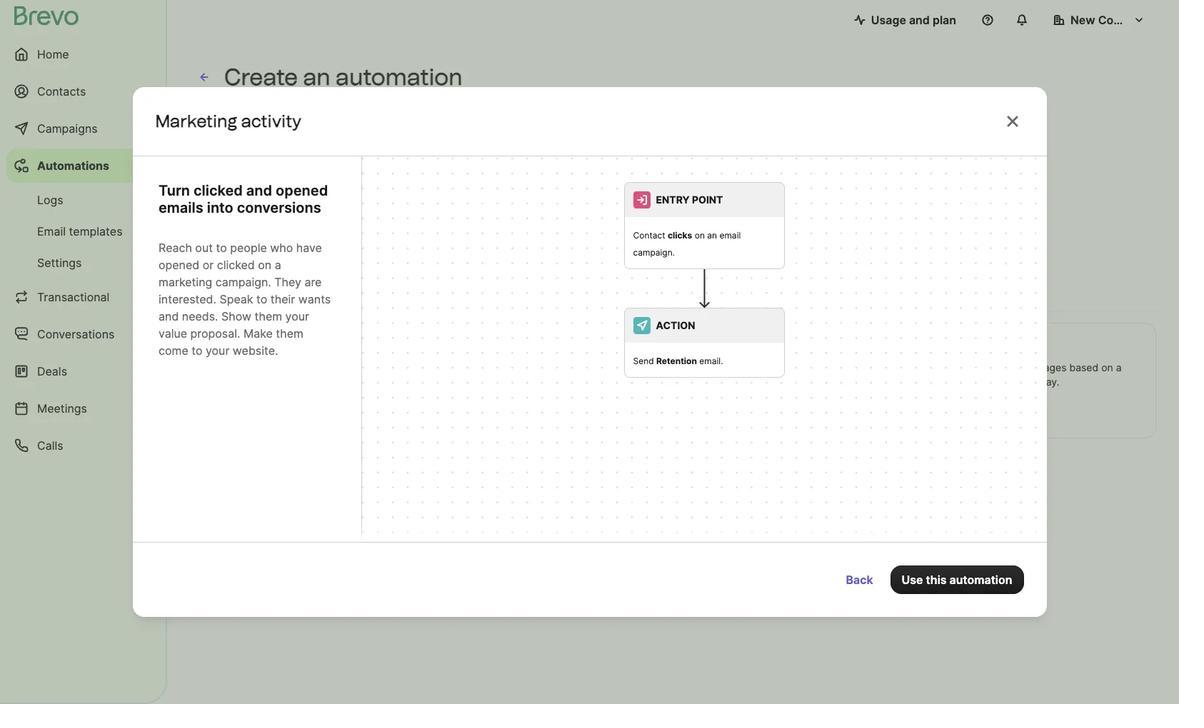 Task type: vqa. For each thing, say whether or not it's contained in the screenshot.
the right AND
yes



Task type: locate. For each thing, give the bounding box(es) containing it.
campaign. down whether
[[764, 376, 812, 388]]

1 horizontal spatial based
[[1070, 362, 1099, 374]]

entry point
[[656, 194, 724, 206]]

to right come
[[191, 344, 202, 358]]

message up send a welcome message after a subscriber joins your list.
[[342, 337, 393, 351]]

0 vertical spatial email
[[720, 230, 741, 241]]

0 horizontal spatial of
[[284, 238, 301, 259]]

them right make
[[276, 327, 303, 341]]

activity up send retention email.
[[673, 337, 714, 351]]

1 horizontal spatial event
[[977, 376, 1003, 388]]

1 vertical spatial of
[[1007, 362, 1017, 374]]

0 horizontal spatial messages
[[642, 362, 689, 374]]

1 vertical spatial website.
[[407, 503, 446, 515]]

a inside 'reach out to people who have opened or clicked on a marketing campaign. they are interested. speak to their wants and needs. show them your value proposal. make them come to your website.'
[[275, 258, 281, 272]]

on inside send messages based on whether contacts open or click an email campaign.
[[724, 362, 736, 374]]

2 vertical spatial campaign.
[[764, 376, 812, 388]]

email.
[[700, 356, 724, 367]]

new company
[[1071, 13, 1152, 27]]

1 vertical spatial event
[[336, 464, 367, 478]]

1 horizontal spatial opened
[[276, 182, 328, 199]]

1 vertical spatial opened
[[158, 258, 199, 272]]

1 vertical spatial clicked
[[217, 258, 255, 272]]

opened up the have
[[276, 182, 328, 199]]

1 horizontal spatial after
[[414, 362, 437, 374]]

automations
[[37, 159, 109, 173]]

on inside on an email campaign.
[[695, 230, 705, 241]]

relationships
[[747, 284, 818, 299]]

calls link
[[6, 429, 157, 463]]

0 vertical spatial marketing
[[155, 111, 237, 131]]

0 vertical spatial and
[[910, 13, 930, 27]]

turn
[[158, 182, 190, 199]]

or
[[202, 258, 213, 272], [685, 376, 695, 388], [1006, 376, 1015, 388]]

email templates
[[37, 224, 123, 239]]

based
[[692, 362, 721, 374], [1070, 362, 1099, 374]]

of inside the 'send a series of messages based on a special event or birthday.'
[[1007, 362, 1017, 374]]

1 vertical spatial message
[[369, 362, 412, 374]]

clicked right turn
[[193, 182, 243, 199]]

increase for increase traffic
[[492, 284, 539, 299]]

emails
[[158, 199, 203, 217]]

opened down reach
[[158, 258, 199, 272]]

0 horizontal spatial marketing
[[155, 111, 237, 131]]

website. inside 'reach out to people who have opened or clicked on a marketing campaign. they are interested. speak to their wants and needs. show them your value proposal. make them come to your website.'
[[233, 344, 278, 358]]

1 vertical spatial after
[[369, 489, 392, 501]]

1 vertical spatial marketing
[[615, 337, 670, 351]]

to left the their
[[256, 292, 267, 307]]

on inside send a message after a contact performs a specific action on your website.
[[368, 503, 380, 515]]

website. down make
[[233, 344, 278, 358]]

build
[[716, 284, 744, 299]]

whether
[[739, 362, 778, 374]]

campaign. inside on an email campaign.
[[634, 247, 675, 258]]

email down whether
[[736, 376, 761, 388]]

2 vertical spatial message
[[324, 489, 366, 501]]

messages
[[642, 362, 689, 374], [1020, 362, 1067, 374]]

1 horizontal spatial and
[[246, 182, 272, 199]]

them up make
[[254, 309, 282, 324]]

campaign. inside 'reach out to people who have opened or clicked on a marketing campaign. they are interested. speak to their wants and needs. show them your value proposal. make them come to your website.'
[[215, 275, 271, 289]]

campaigns link
[[6, 111, 157, 146]]

your left own
[[250, 112, 287, 133]]

proposal.
[[190, 327, 240, 341]]

specific
[[297, 503, 334, 515]]

1 horizontal spatial to
[[216, 241, 227, 255]]

or left click
[[685, 376, 695, 388]]

1 vertical spatial marketing activity
[[615, 337, 714, 351]]

or left birthday.
[[1006, 376, 1015, 388]]

your down contact in the bottom of the page
[[383, 503, 404, 515]]

of right "series"
[[1007, 362, 1017, 374]]

1 horizontal spatial marketing
[[615, 337, 670, 351]]

campaigns
[[37, 121, 98, 136]]

campaign. up speak
[[215, 275, 271, 289]]

contact
[[634, 230, 666, 241]]

activity
[[241, 111, 302, 131], [673, 337, 714, 351]]

and up "value"
[[158, 309, 179, 324]]

or inside 'reach out to people who have opened or clicked on a marketing campaign. they are interested. speak to their wants and needs. show them your value proposal. make them come to your website.'
[[202, 258, 213, 272]]

contacts
[[615, 376, 656, 388]]

opened inside turn clicked and opened emails into conversions
[[276, 182, 328, 199]]

1 horizontal spatial campaign.
[[634, 247, 675, 258]]

1 horizontal spatial increase
[[599, 284, 646, 299]]

2 vertical spatial to
[[191, 344, 202, 358]]

an up own
[[303, 64, 331, 91]]

own
[[292, 112, 327, 133]]

0 horizontal spatial based
[[692, 362, 721, 374]]

0 horizontal spatial after
[[369, 489, 392, 501]]

activity up custom automation button
[[241, 111, 302, 131]]

deals
[[37, 364, 67, 379]]

tab list containing most popular
[[190, 277, 1157, 312]]

revenue
[[649, 284, 694, 299]]

and inside turn clicked and opened emails into conversions
[[246, 182, 272, 199]]

0 vertical spatial clicked
[[193, 182, 243, 199]]

event down "series"
[[977, 376, 1003, 388]]

1 increase from the left
[[492, 284, 539, 299]]

1 messages from the left
[[642, 362, 689, 374]]

website. down contact in the bottom of the page
[[407, 503, 446, 515]]

and right into
[[246, 182, 272, 199]]

0 vertical spatial opened
[[276, 182, 328, 199]]

and inside 'reach out to people who have opened or clicked on a marketing campaign. they are interested. speak to their wants and needs. show them your value proposal. make them come to your website.'
[[158, 309, 179, 324]]

build relationships link
[[705, 277, 830, 310]]

increase
[[492, 284, 539, 299], [599, 284, 646, 299]]

2 horizontal spatial or
[[1006, 376, 1015, 388]]

needs.
[[182, 309, 218, 324]]

have
[[296, 241, 322, 255]]

1 horizontal spatial messages
[[1020, 362, 1067, 374]]

1 vertical spatial campaign.
[[215, 275, 271, 289]]

email templates link
[[6, 217, 157, 246]]

an
[[303, 64, 331, 91], [708, 230, 718, 241], [722, 376, 733, 388]]

and
[[910, 13, 930, 27], [246, 182, 272, 199], [158, 309, 179, 324]]

automation
[[336, 64, 463, 91], [331, 112, 425, 133], [328, 174, 391, 189], [950, 573, 1013, 587]]

2 increase from the left
[[599, 284, 646, 299]]

your
[[250, 112, 287, 133], [285, 309, 309, 324], [205, 344, 229, 358], [366, 376, 387, 388], [383, 503, 404, 515]]

0 vertical spatial of
[[284, 238, 301, 259]]

email inside send messages based on whether contacts open or click an email campaign.
[[736, 376, 761, 388]]

event up action
[[336, 464, 367, 478]]

an for create
[[303, 64, 331, 91]]

messages up birthday.
[[1020, 362, 1067, 374]]

logs
[[37, 193, 63, 207]]

create
[[224, 64, 298, 91], [190, 112, 246, 133]]

clicked
[[193, 182, 243, 199], [217, 258, 255, 272]]

and left plan
[[910, 13, 930, 27]]

campaign. down contact
[[634, 247, 675, 258]]

automation inside button
[[328, 174, 391, 189]]

send
[[634, 356, 654, 367], [288, 362, 313, 374], [615, 362, 639, 374], [941, 362, 965, 374], [288, 489, 313, 501]]

automations
[[337, 238, 441, 259]]

one
[[249, 238, 280, 259]]

plan
[[933, 13, 957, 27]]

make
[[243, 327, 273, 341]]

transactional
[[37, 290, 110, 304]]

tab list
[[190, 277, 1157, 312]]

send inside send a welcome message after a subscriber joins your list.
[[288, 362, 313, 374]]

after
[[414, 362, 437, 374], [369, 489, 392, 501]]

clicked down people on the left top of the page
[[217, 258, 255, 272]]

website
[[288, 464, 334, 478]]

conversations link
[[6, 317, 157, 352]]

2 based from the left
[[1070, 362, 1099, 374]]

automations link
[[6, 149, 157, 183]]

0 horizontal spatial and
[[158, 309, 179, 324]]

increase for increase revenue
[[599, 284, 646, 299]]

to right out
[[216, 241, 227, 255]]

based inside the 'send a series of messages based on a special event or birthday.'
[[1070, 362, 1099, 374]]

1 horizontal spatial of
[[1007, 362, 1017, 374]]

0 horizontal spatial to
[[191, 344, 202, 358]]

of left the
[[284, 238, 301, 259]]

send for website event
[[288, 489, 313, 501]]

on inside the 'send a series of messages based on a special event or birthday.'
[[1102, 362, 1114, 374]]

2 messages from the left
[[1020, 362, 1067, 374]]

0 horizontal spatial or
[[202, 258, 213, 272]]

increase left traffic
[[492, 284, 539, 299]]

1 horizontal spatial marketing activity
[[615, 337, 714, 351]]

anniversary
[[941, 337, 1008, 351]]

0 vertical spatial them
[[254, 309, 282, 324]]

2 horizontal spatial campaign.
[[764, 376, 812, 388]]

1 vertical spatial and
[[246, 182, 272, 199]]

0 horizontal spatial opened
[[158, 258, 199, 272]]

an inside on an email campaign.
[[708, 230, 718, 241]]

1 vertical spatial create
[[190, 112, 246, 133]]

a
[[275, 258, 281, 272], [315, 362, 321, 374], [440, 362, 445, 374], [968, 362, 973, 374], [1117, 362, 1122, 374], [315, 489, 321, 501], [394, 489, 400, 501], [288, 503, 294, 515]]

custom automation
[[282, 174, 391, 189]]

1 horizontal spatial an
[[708, 230, 718, 241]]

email down point
[[720, 230, 741, 241]]

website event
[[288, 464, 367, 478]]

0 vertical spatial campaign.
[[634, 247, 675, 258]]

message up list.
[[369, 362, 412, 374]]

wants
[[298, 292, 331, 307]]

messages up open
[[642, 362, 689, 374]]

create for create an automation
[[224, 64, 298, 91]]

an for on
[[708, 230, 718, 241]]

0 vertical spatial after
[[414, 362, 437, 374]]

send retention email.
[[634, 356, 724, 367]]

0 horizontal spatial website.
[[233, 344, 278, 358]]

special
[[941, 376, 974, 388]]

or down out
[[202, 258, 213, 272]]

0 horizontal spatial campaign.
[[215, 275, 271, 289]]

2 horizontal spatial and
[[910, 13, 930, 27]]

transactional link
[[6, 280, 157, 314]]

marketing
[[155, 111, 237, 131], [615, 337, 670, 351]]

performs
[[442, 489, 485, 501]]

0 vertical spatial an
[[303, 64, 331, 91]]

the
[[305, 238, 333, 259]]

1 vertical spatial an
[[708, 230, 718, 241]]

2 vertical spatial and
[[158, 309, 179, 324]]

email inside on an email campaign.
[[720, 230, 741, 241]]

0 horizontal spatial marketing activity
[[155, 111, 302, 131]]

create an automation
[[224, 64, 463, 91]]

send inside the 'send a series of messages based on a special event or birthday.'
[[941, 362, 965, 374]]

2 horizontal spatial an
[[722, 376, 733, 388]]

create your own automation
[[190, 112, 425, 133]]

0 horizontal spatial activity
[[241, 111, 302, 131]]

2 horizontal spatial to
[[256, 292, 267, 307]]

your left list.
[[366, 376, 387, 388]]

1 vertical spatial them
[[276, 327, 303, 341]]

new
[[1071, 13, 1096, 27]]

1 horizontal spatial activity
[[673, 337, 714, 351]]

message
[[342, 337, 393, 351], [369, 362, 412, 374], [324, 489, 366, 501]]

0 vertical spatial to
[[216, 241, 227, 255]]

2 vertical spatial an
[[722, 376, 733, 388]]

1 horizontal spatial or
[[685, 376, 695, 388]]

or inside send messages based on whether contacts open or click an email campaign.
[[685, 376, 695, 388]]

1 horizontal spatial website.
[[407, 503, 446, 515]]

event
[[977, 376, 1003, 388], [336, 464, 367, 478]]

send inside send messages based on whether contacts open or click an email campaign.
[[615, 362, 639, 374]]

an right clicks
[[708, 230, 718, 241]]

1 vertical spatial activity
[[673, 337, 714, 351]]

0 vertical spatial create
[[224, 64, 298, 91]]

increase traffic
[[492, 284, 576, 299]]

reach
[[158, 241, 192, 255]]

0 vertical spatial event
[[977, 376, 1003, 388]]

0 vertical spatial activity
[[241, 111, 302, 131]]

message up action
[[324, 489, 366, 501]]

send inside send a message after a contact performs a specific action on your website.
[[288, 489, 313, 501]]

or use one of the automations we built for you
[[190, 238, 572, 259]]

1 vertical spatial email
[[736, 376, 761, 388]]

built
[[473, 238, 510, 259]]

an right click
[[722, 376, 733, 388]]

0 horizontal spatial increase
[[492, 284, 539, 299]]

0 vertical spatial website.
[[233, 344, 278, 358]]

you
[[542, 238, 572, 259]]

0 horizontal spatial an
[[303, 64, 331, 91]]

increase left the revenue
[[599, 284, 646, 299]]

1 based from the left
[[692, 362, 721, 374]]

conversions
[[237, 199, 321, 217]]

contact clicks
[[634, 230, 693, 241]]

1 vertical spatial to
[[256, 292, 267, 307]]



Task type: describe. For each thing, give the bounding box(es) containing it.
custom automation button
[[190, 144, 407, 219]]

your inside send a welcome message after a subscriber joins your list.
[[366, 376, 387, 388]]

or
[[190, 238, 210, 259]]

based inside send messages based on whether contacts open or click an email campaign.
[[692, 362, 721, 374]]

or for activity
[[685, 376, 695, 388]]

welcome message
[[288, 337, 393, 351]]

settings link
[[6, 249, 157, 277]]

send for anniversary date
[[941, 362, 965, 374]]

joins
[[341, 376, 363, 388]]

contacts link
[[6, 74, 157, 109]]

series
[[976, 362, 1004, 374]]

message inside send a welcome message after a subscriber joins your list.
[[369, 362, 412, 374]]

home
[[37, 47, 69, 61]]

clicks
[[668, 230, 693, 241]]

usage and plan
[[872, 13, 957, 27]]

point
[[692, 194, 724, 206]]

most popular
[[219, 284, 292, 299]]

automation inside button
[[950, 573, 1013, 587]]

increase revenue link
[[587, 277, 705, 310]]

send for welcome message
[[288, 362, 313, 374]]

on inside 'reach out to people who have opened or clicked on a marketing campaign. they are interested. speak to their wants and needs. show them your value proposal. make them come to your website.'
[[258, 258, 271, 272]]

messages inside the 'send a series of messages based on a special event or birthday.'
[[1020, 362, 1067, 374]]

most popular link
[[190, 277, 303, 310]]

and inside button
[[910, 13, 930, 27]]

send a message after a contact performs a specific action on your website.
[[288, 489, 485, 515]]

0 vertical spatial message
[[342, 337, 393, 351]]

anniversary date
[[941, 337, 1035, 351]]

after inside send a message after a contact performs a specific action on your website.
[[369, 489, 392, 501]]

or inside the 'send a series of messages based on a special event or birthday.'
[[1006, 376, 1015, 388]]

after inside send a welcome message after a subscriber joins your list.
[[414, 362, 437, 374]]

on an email campaign.
[[634, 230, 741, 258]]

improve
[[352, 284, 396, 299]]

birthday.
[[1018, 376, 1060, 388]]

open
[[658, 376, 682, 388]]

your down the their
[[285, 309, 309, 324]]

action
[[336, 503, 365, 515]]

messages inside send messages based on whether contacts open or click an email campaign.
[[642, 362, 689, 374]]

contact
[[403, 489, 439, 501]]

into
[[207, 199, 233, 217]]

all link
[[303, 277, 340, 310]]

create for create your own automation
[[190, 112, 246, 133]]

email
[[37, 224, 66, 239]]

send for marketing activity
[[615, 362, 639, 374]]

deals link
[[6, 354, 157, 389]]

use
[[214, 238, 244, 259]]

of for messages
[[1007, 362, 1017, 374]]

back
[[847, 573, 874, 587]]

welcome
[[288, 337, 340, 351]]

for
[[514, 238, 538, 259]]

clicked inside turn clicked and opened emails into conversions
[[193, 182, 243, 199]]

website. inside send a message after a contact performs a specific action on your website.
[[407, 503, 446, 515]]

conversations
[[37, 327, 115, 342]]

traffic
[[542, 284, 576, 299]]

popular
[[249, 284, 292, 299]]

subscriber
[[288, 376, 338, 388]]

opened inside 'reach out to people who have opened or clicked on a marketing campaign. they are interested. speak to their wants and needs. show them your value proposal. make them come to your website.'
[[158, 258, 199, 272]]

usage
[[872, 13, 907, 27]]

improve engagement link
[[340, 277, 480, 312]]

0 vertical spatial marketing activity
[[155, 111, 302, 131]]

use this automation
[[902, 573, 1013, 587]]

show
[[221, 309, 251, 324]]

0 horizontal spatial event
[[336, 464, 367, 478]]

send messages based on whether contacts open or click an email campaign.
[[615, 362, 812, 388]]

message inside send a message after a contact performs a specific action on your website.
[[324, 489, 366, 501]]

improve engagement
[[352, 284, 469, 299]]

event inside the 'send a series of messages based on a special event or birthday.'
[[977, 376, 1003, 388]]

most
[[219, 284, 247, 299]]

entry
[[656, 194, 690, 206]]

meetings
[[37, 402, 87, 416]]

your down proposal.
[[205, 344, 229, 358]]

new company button
[[1043, 6, 1157, 34]]

date
[[1011, 337, 1035, 351]]

increase traffic link
[[480, 277, 587, 310]]

who
[[270, 241, 293, 255]]

marketing
[[158, 275, 212, 289]]

meetings link
[[6, 392, 157, 426]]

campaign. inside send messages based on whether contacts open or click an email campaign.
[[764, 376, 812, 388]]

of for the
[[284, 238, 301, 259]]

list.
[[389, 376, 406, 388]]

we
[[445, 238, 469, 259]]

usage and plan button
[[843, 6, 968, 34]]

contacts
[[37, 84, 86, 99]]

custom
[[282, 174, 325, 189]]

or for clicked
[[202, 258, 213, 272]]

an inside send messages based on whether contacts open or click an email campaign.
[[722, 376, 733, 388]]

action
[[656, 319, 696, 332]]

clicked inside 'reach out to people who have opened or clicked on a marketing campaign. they are interested. speak to their wants and needs. show them your value proposal. make them come to your website.'
[[217, 258, 255, 272]]

they
[[274, 275, 301, 289]]

use
[[902, 573, 924, 587]]

increase revenue
[[599, 284, 694, 299]]

value
[[158, 327, 187, 341]]

people
[[230, 241, 267, 255]]

templates
[[69, 224, 123, 239]]

company
[[1099, 13, 1152, 27]]

reach out to people who have opened or clicked on a marketing campaign. they are interested. speak to their wants and needs. show them your value proposal. make them come to your website.
[[158, 241, 331, 358]]

turn clicked and opened emails into conversions
[[158, 182, 328, 217]]

welcome
[[324, 362, 366, 374]]

your inside send a message after a contact performs a specific action on your website.
[[383, 503, 404, 515]]

build relationships
[[716, 284, 818, 299]]

this
[[927, 573, 947, 587]]

use this automation button
[[891, 566, 1024, 595]]

click
[[697, 376, 719, 388]]

dxrbf image
[[202, 286, 213, 297]]

back button
[[835, 566, 885, 595]]

send a welcome message after a subscriber joins your list.
[[288, 362, 445, 388]]

all
[[315, 284, 329, 299]]



